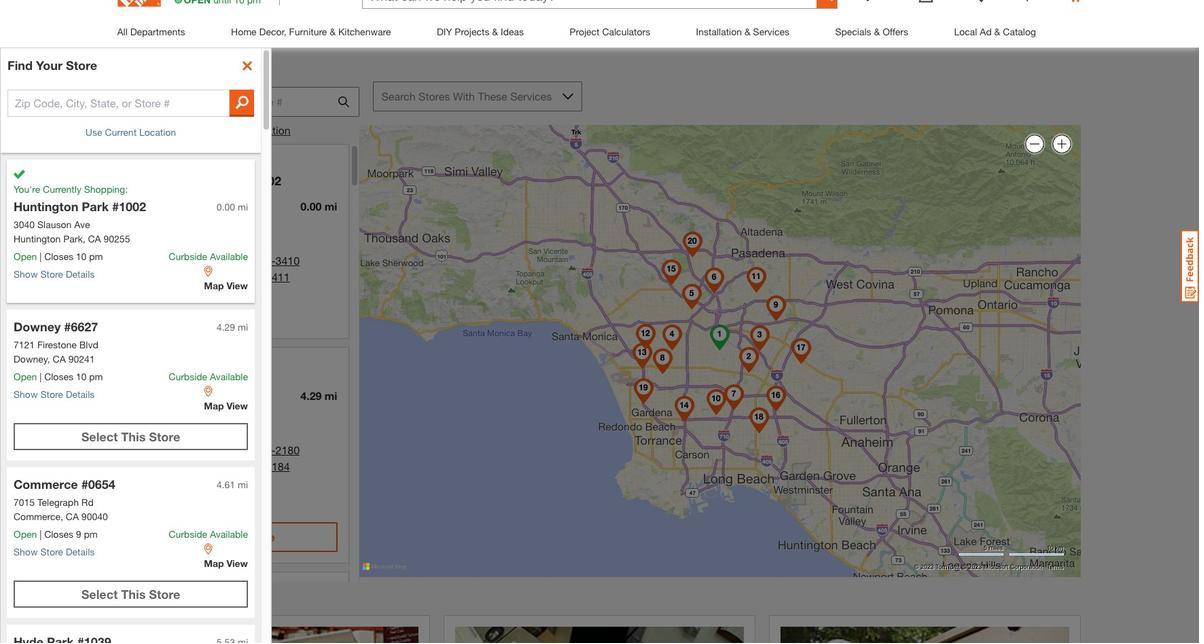 Task type: vqa. For each thing, say whether or not it's contained in the screenshot.
90255 within the 3040 Slauson Ave Huntington Park, Ca 90255
yes



Task type: locate. For each thing, give the bounding box(es) containing it.
0 horizontal spatial downey
[[14, 319, 61, 334]]

7121 inside 7121 firestone blvd downey, ca 90241
[[14, 339, 35, 350]]

0 horizontal spatial 90255
[[104, 233, 130, 244]]

shop
[[193, 531, 219, 544]]

| down the commerce,
[[40, 528, 42, 540]]

2 view from the top
[[226, 400, 248, 412]]

0 horizontal spatial 90241
[[68, 353, 95, 365]]

show down open | closes 9 pm
[[14, 546, 38, 558]]

1 horizontal spatial 3040
[[130, 200, 154, 213]]

2 desk from the top
[[189, 460, 213, 473]]

2 show store details from the top
[[14, 389, 95, 400]]

services inside "link"
[[753, 26, 789, 37]]

7121 down downey # 6627
[[130, 389, 154, 402]]

1 | from the top
[[40, 251, 42, 262]]

-
[[140, 173, 145, 188], [220, 295, 224, 308], [195, 309, 200, 322], [220, 484, 224, 497]]

2 select this store button from the top
[[14, 581, 248, 608]]

downey
[[14, 319, 61, 334], [149, 362, 196, 377]]

firestone inside '7121 firestone blvd 90241'
[[157, 389, 202, 402]]

services right installation
[[753, 26, 789, 37]]

available up see on map image
[[210, 251, 248, 262]]

huntington left park,
[[14, 233, 61, 244]]

thumbnail image
[[130, 627, 419, 643], [455, 627, 744, 643], [781, 627, 1069, 643]]

curbside up see on map image
[[169, 251, 207, 262]]

(562)776- down '7121 firestone blvd 90241'
[[162, 427, 208, 440]]

1 see on map image from the top
[[204, 386, 213, 397]]

blvd inside 7121 firestone blvd downey, ca 90241
[[79, 339, 98, 350]]

1 map view link from the top
[[204, 266, 248, 293]]

closes down 7121 firestone blvd downey, ca 90241
[[44, 371, 73, 382]]

2 map view from the top
[[204, 400, 248, 412]]

0 vertical spatial blvd
[[79, 339, 98, 350]]

- right 5:30am at the bottom left of page
[[220, 484, 224, 497]]

map down shop
[[204, 558, 224, 569]]

service up "sat:"
[[150, 271, 186, 283]]

0 vertical spatial curbside available
[[169, 251, 248, 262]]

use down the zip code, city, state, or store # 'text field'
[[187, 123, 206, 136]]

3040
[[130, 200, 154, 213], [14, 219, 35, 230]]

1 select from the top
[[81, 429, 118, 444]]

- right 1 at the left top of page
[[140, 173, 145, 188]]

2 available from the top
[[210, 371, 248, 382]]

2 curbside available from the top
[[169, 371, 248, 382]]

0 vertical spatial view
[[226, 280, 248, 291]]

closes down park,
[[44, 251, 73, 262]]

1 horizontal spatial use current location
[[187, 123, 291, 136]]

0 horizontal spatial slauson
[[37, 219, 72, 230]]

1 curbside from the top
[[169, 251, 207, 262]]

pm right 9
[[84, 528, 98, 540]]

desk inside store : (562)776-2200 tool & truck rental : (562)776-2180 pro service desk : (562)776-2184
[[189, 460, 213, 473]]

show store details link
[[14, 267, 95, 293], [14, 387, 95, 413], [14, 545, 95, 571]]

0 vertical spatial map view link
[[204, 266, 248, 293]]

use current location button
[[119, 122, 359, 138], [86, 125, 176, 139]]

microsoft bing image
[[362, 557, 409, 576]]

1 vertical spatial map view link
[[204, 386, 248, 413]]

curbside for #6627
[[169, 371, 207, 382]]

0 vertical spatial downey
[[14, 319, 61, 334]]

& up "sat:"
[[153, 254, 160, 267]]

firestone down downey # 6627
[[157, 389, 202, 402]]

open | closes 10 pm down park,
[[14, 251, 103, 262]]

home decor, furniture & kitchenware
[[231, 26, 391, 37]]

90241
[[68, 353, 95, 365], [193, 403, 223, 416]]

submit search image
[[820, 0, 833, 1]]

3040 for 3040 slauson ave 90255
[[130, 200, 154, 213]]

with
[[453, 89, 475, 102]]

view down shop this store button
[[226, 558, 248, 569]]

1 open | closes 10 pm from the top
[[14, 251, 103, 262]]

downey #6627
[[14, 319, 98, 334]]

mon-sat: 6:00am - 10:00pm sun: 7:00am - 8:00pm
[[130, 295, 270, 322]]

blvd
[[79, 339, 98, 350], [205, 389, 227, 402]]

7121
[[14, 339, 35, 350], [130, 389, 154, 402]]

0 vertical spatial ca
[[88, 233, 101, 244]]

2 | from the top
[[40, 371, 42, 382]]

90241 inside 7121 firestone blvd downey, ca 90241
[[68, 353, 95, 365]]

features
[[176, 590, 261, 615]]

0 vertical spatial select
[[81, 429, 118, 444]]

: right see on map image
[[213, 271, 216, 283]]

1 closes from the top
[[44, 251, 73, 262]]

truck inside store (323)587-5520 tool & truck rental : (323)826-3410 pro service desk : (323)826-3411
[[163, 254, 189, 267]]

2 vertical spatial map view
[[204, 558, 248, 569]]

feedback link image
[[1181, 230, 1199, 303]]

1 vertical spatial view
[[226, 400, 248, 412]]

90255 inside 3040 slauson ave huntington park, ca 90255
[[104, 233, 130, 244]]

10 down 7121 firestone blvd downey, ca 90241
[[76, 371, 87, 382]]

use current location
[[187, 123, 291, 136], [86, 126, 176, 138]]

& inside store : (562)776-2200 tool & truck rental : (562)776-2180 pro service desk : (562)776-2184
[[153, 444, 160, 457]]

0 vertical spatial pro
[[130, 271, 147, 283]]

current down zip code, city, state, or store # text box
[[105, 126, 137, 138]]

1 horizontal spatial 90255
[[233, 213, 263, 226]]

90255
[[233, 213, 263, 226], [104, 233, 130, 244]]

projects
[[455, 26, 489, 37]]

: down the 5520
[[223, 254, 226, 267]]

slauson up park,
[[37, 219, 72, 230]]

1 vertical spatial 10:00pm
[[227, 484, 270, 497]]

2 rental from the top
[[192, 444, 223, 457]]

3040 for 3040 slauson ave huntington park, ca 90255
[[14, 219, 35, 230]]

1 horizontal spatial 4.29
[[300, 389, 322, 402]]

7121 for 7121 firestone blvd downey, ca 90241
[[14, 339, 35, 350]]

1 vertical spatial show store details link
[[14, 387, 95, 413]]

pro
[[130, 271, 147, 283], [130, 460, 147, 473]]

location
[[248, 123, 291, 136], [139, 126, 176, 138]]

1 curbside available from the top
[[169, 251, 248, 262]]

& right installation
[[745, 26, 751, 37]]

shopping:
[[84, 183, 128, 195]]

1 vertical spatial blvd
[[205, 389, 227, 402]]

0 vertical spatial details
[[66, 268, 95, 280]]

available right #
[[210, 371, 248, 382]]

1 vertical spatial select this store
[[81, 587, 180, 602]]

0 horizontal spatial blvd
[[79, 339, 98, 350]]

open down downey,
[[14, 371, 37, 382]]

2 vertical spatial map
[[204, 558, 224, 569]]

3 open from the top
[[14, 528, 37, 540]]

curbside down 5:30am at the bottom left of page
[[169, 528, 207, 540]]

2 show store details link from the top
[[14, 387, 95, 413]]

1 horizontal spatial 0.00
[[300, 200, 322, 213]]

1 vertical spatial open | closes 10 pm
[[14, 371, 103, 382]]

2 see on map image from the top
[[204, 543, 213, 555]]

2 show from the top
[[14, 389, 38, 400]]

0 horizontal spatial 0.00 mi
[[217, 201, 248, 213]]

show store details for commerce
[[14, 546, 95, 558]]

90241 down #6627
[[68, 353, 95, 365]]

& right furniture
[[330, 26, 336, 37]]

rental down (323)587-5520 link
[[192, 254, 223, 267]]

0 vertical spatial slauson
[[157, 200, 196, 213]]

0 vertical spatial (323)826-
[[229, 254, 276, 267]]

10 down park,
[[76, 251, 87, 262]]

ave
[[199, 200, 218, 213], [74, 219, 90, 230]]

0 horizontal spatial thumbnail image
[[130, 627, 419, 643]]

show store details down open | closes 9 pm
[[14, 546, 95, 558]]

& right ad
[[994, 26, 1000, 37]]

7:00am
[[156, 309, 192, 322]]

1 vertical spatial pro
[[130, 460, 147, 473]]

8:00pm
[[203, 309, 240, 322]]

local
[[954, 26, 977, 37]]

&
[[330, 26, 336, 37], [492, 26, 498, 37], [745, 26, 751, 37], [874, 26, 880, 37], [994, 26, 1000, 37], [153, 254, 160, 267], [153, 444, 160, 457]]

ca right park,
[[88, 233, 101, 244]]

available down 5:30am - 10:00pm
[[210, 528, 248, 540]]

view
[[226, 280, 248, 291], [226, 400, 248, 412], [226, 558, 248, 569]]

2 vertical spatial closes
[[44, 528, 73, 540]]

1 thumbnail image from the left
[[130, 627, 419, 643]]

2 details from the top
[[66, 389, 95, 400]]

None text field
[[362, 0, 816, 8]]

select
[[81, 429, 118, 444], [81, 587, 118, 602]]

installation & services link
[[696, 16, 789, 48]]

ave inside 3040 slauson ave 90255
[[199, 200, 218, 213]]

you're currently shopping:
[[14, 183, 128, 195]]

desk up 5:30am at the bottom left of page
[[189, 460, 213, 473]]

1 vertical spatial 4.29 mi
[[300, 389, 337, 402]]

truck down (323)587-
[[163, 254, 189, 267]]

ca for #0654
[[66, 511, 79, 522]]

2 pro from the top
[[130, 460, 147, 473]]

1 horizontal spatial slauson
[[157, 200, 196, 213]]

2 horizontal spatial thumbnail image
[[781, 627, 1069, 643]]

1 vertical spatial truck
[[163, 444, 189, 457]]

1 vertical spatial ave
[[74, 219, 90, 230]]

slauson inside 3040 slauson ave 90255
[[157, 200, 196, 213]]

this for commerce #0654
[[121, 587, 146, 602]]

project calculators link
[[570, 16, 650, 48]]

2 service from the top
[[150, 460, 186, 473]]

0 horizontal spatial 0.00
[[217, 201, 235, 213]]

services
[[753, 26, 789, 37], [510, 89, 552, 102]]

4.61 mi
[[217, 479, 248, 490]]

(562)776- up (562)776-2184 link
[[229, 444, 276, 457]]

0 horizontal spatial 3040
[[14, 219, 35, 230]]

3 curbside available from the top
[[169, 528, 248, 540]]

1 vertical spatial slauson
[[37, 219, 72, 230]]

truck inside store : (562)776-2200 tool & truck rental : (562)776-2180 pro service desk : (562)776-2184
[[163, 444, 189, 457]]

blvd down #6627
[[79, 339, 98, 350]]

available
[[210, 251, 248, 262], [210, 371, 248, 382], [210, 528, 248, 540]]

3 details from the top
[[66, 546, 95, 558]]

map view link down 6627
[[204, 386, 248, 413]]

slauson inside 3040 slauson ave huntington park, ca 90255
[[37, 219, 72, 230]]

show store details down downey,
[[14, 389, 95, 400]]

2 select from the top
[[81, 587, 118, 602]]

show for downey
[[14, 389, 38, 400]]

1 vertical spatial show
[[14, 389, 38, 400]]

3 closes from the top
[[44, 528, 73, 540]]

huntington park #1002
[[14, 199, 146, 214]]

curbside available down 5:30am at the bottom left of page
[[169, 528, 248, 540]]

1 vertical spatial show store details
[[14, 389, 95, 400]]

0 vertical spatial show store details
[[14, 268, 95, 280]]

3 view from the top
[[226, 558, 248, 569]]

use current location inside use current location 'button'
[[187, 123, 291, 136]]

None text field
[[362, 0, 816, 8]]

select this store button for commerce #0654
[[14, 581, 248, 608]]

map view down see on map image
[[204, 280, 248, 291]]

1 tool from the top
[[130, 254, 150, 267]]

3 | from the top
[[40, 528, 42, 540]]

installation & services
[[696, 26, 789, 37]]

5:30am - 10:00pm
[[181, 484, 270, 497]]

1 vertical spatial closes
[[44, 371, 73, 382]]

| down 3040 slauson ave huntington park, ca 90255
[[40, 251, 42, 262]]

2 vertical spatial ca
[[66, 511, 79, 522]]

0.00 mi
[[300, 200, 337, 213], [217, 201, 248, 213]]

1 vertical spatial firestone
[[157, 389, 202, 402]]

1 vertical spatial open
[[14, 371, 37, 382]]

current down the zip code, city, state, or store # 'text field'
[[209, 123, 245, 136]]

ca inside 7015 telegraph rd commerce, ca 90040
[[66, 511, 79, 522]]

ave up (323)587-5520 link
[[199, 200, 218, 213]]

firestone for downey,
[[37, 339, 77, 350]]

1 pro from the top
[[130, 271, 147, 283]]

desk
[[189, 271, 213, 283], [189, 460, 213, 473]]

firestone inside 7121 firestone blvd downey, ca 90241
[[37, 339, 77, 350]]

1 horizontal spatial location
[[248, 123, 291, 136]]

see on map image
[[204, 266, 213, 277]]

map view link up 6:00am
[[204, 266, 248, 293]]

ca up 9
[[66, 511, 79, 522]]

curbside available for commerce #0654
[[169, 528, 248, 540]]

service up 5:30am at the bottom left of page
[[150, 460, 186, 473]]

service
[[150, 271, 186, 283], [150, 460, 186, 473]]

1 vertical spatial service
[[150, 460, 186, 473]]

map view for downey #6627
[[204, 400, 248, 412]]

10
[[76, 251, 87, 262], [76, 371, 87, 382]]

1 vertical spatial 4.29
[[300, 389, 322, 402]]

2 open | closes 10 pm from the top
[[14, 371, 103, 382]]

3 show store details from the top
[[14, 546, 95, 558]]

use
[[187, 123, 206, 136], [86, 126, 102, 138]]

map for #6627
[[204, 400, 224, 412]]

0 vertical spatial open | closes 10 pm
[[14, 251, 103, 262]]

map view
[[204, 280, 248, 291], [204, 400, 248, 412], [204, 558, 248, 569]]

2 closes from the top
[[44, 371, 73, 382]]

services right these at the left top of page
[[510, 89, 552, 102]]

mi for huntington park #1002
[[238, 201, 248, 213]]

ZIP Code, City, State, or Store # text field
[[119, 87, 336, 117]]

view for commerce #0654
[[226, 558, 248, 569]]

: up 5:30am - 10:00pm
[[213, 460, 216, 473]]

desk up 6:00am
[[189, 271, 213, 283]]

curbside available up '7121 firestone blvd 90241'
[[169, 371, 248, 382]]

7121 up downey,
[[14, 339, 35, 350]]

show store details link for downey
[[14, 387, 95, 413]]

select this store
[[81, 429, 180, 444], [81, 587, 180, 602]]

2 vertical spatial details
[[66, 546, 95, 558]]

view for downey #6627
[[226, 400, 248, 412]]

3 show store details link from the top
[[14, 545, 95, 571]]

1 vertical spatial 7121
[[130, 389, 154, 402]]

0 vertical spatial huntington
[[14, 199, 78, 214]]

#1002
[[112, 199, 146, 214]]

open down the commerce,
[[14, 528, 37, 540]]

1 show store details link from the top
[[14, 267, 95, 293]]

store inside button
[[247, 531, 275, 544]]

1 select this store from the top
[[81, 429, 180, 444]]

0 vertical spatial service
[[150, 271, 186, 283]]

curbside available
[[169, 251, 248, 262], [169, 371, 248, 382], [169, 528, 248, 540]]

available for commerce #0654
[[210, 528, 248, 540]]

(323)826-3410 link
[[229, 254, 300, 267]]

2 vertical spatial |
[[40, 528, 42, 540]]

downey up 7121 firestone blvd downey, ca 90241
[[14, 319, 61, 334]]

tool up mon-
[[130, 254, 150, 267]]

3040 down 1 -
[[130, 200, 154, 213]]

3 map view from the top
[[204, 558, 248, 569]]

open | closes 10 pm
[[14, 251, 103, 262], [14, 371, 103, 382]]

1 truck from the top
[[163, 254, 189, 267]]

(323)826- up (323)826-3411 link
[[229, 254, 276, 267]]

3040 inside 3040 slauson ave 90255
[[130, 200, 154, 213]]

huntington inside 3040 slauson ave huntington park, ca 90255
[[14, 233, 61, 244]]

1 horizontal spatial thumbnail image
[[455, 627, 744, 643]]

(323)826-
[[229, 254, 276, 267], [220, 271, 266, 283]]

0 vertical spatial truck
[[163, 254, 189, 267]]

1 open from the top
[[14, 251, 37, 262]]

3040 inside 3040 slauson ave huntington park, ca 90255
[[14, 219, 35, 230]]

use current location down zip code, city, state, or store # text box
[[86, 126, 176, 138]]

show down downey,
[[14, 389, 38, 400]]

show for commerce
[[14, 546, 38, 558]]

3 show from the top
[[14, 546, 38, 558]]

location up my store
[[139, 126, 176, 138]]

truck down (562)776-2200 link
[[163, 444, 189, 457]]

map view down shop this store button
[[204, 558, 248, 569]]

tool
[[130, 254, 150, 267], [130, 444, 150, 457]]

0 vertical spatial curbside
[[169, 251, 207, 262]]

ave inside 3040 slauson ave huntington park, ca 90255
[[74, 219, 90, 230]]

10:00pm down (562)776-2184 link
[[227, 484, 270, 497]]

1 vertical spatial services
[[510, 89, 552, 102]]

2 curbside from the top
[[169, 371, 207, 382]]

blvd inside '7121 firestone blvd 90241'
[[205, 389, 227, 402]]

1 map view from the top
[[204, 280, 248, 291]]

slauson
[[157, 200, 196, 213], [37, 219, 72, 230]]

0 vertical spatial ave
[[199, 200, 218, 213]]

show store details link down park,
[[14, 267, 95, 293]]

2 vertical spatial this
[[121, 587, 146, 602]]

1 vertical spatial 90241
[[193, 403, 223, 416]]

downey for downey # 6627
[[149, 362, 196, 377]]

3 map view link from the top
[[204, 543, 248, 571]]

2 truck from the top
[[163, 444, 189, 457]]

1 vertical spatial (562)776-
[[229, 444, 276, 457]]

2 tool from the top
[[130, 444, 150, 457]]

select for commerce #0654
[[81, 587, 118, 602]]

stores
[[419, 89, 450, 102]]

1 desk from the top
[[189, 271, 213, 283]]

curbside available for downey #6627
[[169, 371, 248, 382]]

downey #6627 link
[[14, 319, 98, 334]]

2 vertical spatial show store details
[[14, 546, 95, 558]]

2 vertical spatial curbside
[[169, 528, 207, 540]]

open down 3040 slauson ave huntington park, ca 90255
[[14, 251, 37, 262]]

select this store button for downey #6627
[[14, 423, 248, 450]]

2 vertical spatial show
[[14, 546, 38, 558]]

pm down 3040 slauson ave huntington park, ca 90255
[[89, 251, 103, 262]]

2 huntington from the top
[[14, 233, 61, 244]]

see on map image up features
[[204, 543, 213, 555]]

9
[[76, 528, 81, 540]]

1 vertical spatial select this store button
[[14, 581, 248, 608]]

pm down 7121 firestone blvd downey, ca 90241
[[89, 371, 103, 382]]

0 vertical spatial 10
[[76, 251, 87, 262]]

map down see on map image
[[204, 280, 224, 291]]

closes for downey
[[44, 371, 73, 382]]

show store details link for commerce
[[14, 545, 95, 571]]

7121 inside '7121 firestone blvd 90241'
[[130, 389, 154, 402]]

select this store button
[[14, 423, 248, 450], [14, 581, 248, 608]]

see on map image
[[204, 386, 213, 397], [204, 543, 213, 555]]

details down park,
[[66, 268, 95, 280]]

telegraph
[[37, 497, 79, 508]]

0 vertical spatial (562)776-
[[162, 427, 208, 440]]

0 vertical spatial closes
[[44, 251, 73, 262]]

1 select this store button from the top
[[14, 423, 248, 450]]

#
[[199, 362, 206, 377]]

map view link up features
[[204, 543, 248, 571]]

1 vertical spatial rental
[[192, 444, 223, 457]]

rental inside store (323)587-5520 tool & truck rental : (323)826-3410 pro service desk : (323)826-3411
[[192, 254, 223, 267]]

2 open from the top
[[14, 371, 37, 382]]

1 vertical spatial curbside
[[169, 371, 207, 382]]

1 vertical spatial curbside available
[[169, 371, 248, 382]]

1 vertical spatial available
[[210, 371, 248, 382]]

10:00pm down (323)826-3411 link
[[227, 295, 270, 308]]

1 vertical spatial select
[[81, 587, 118, 602]]

(562)776-
[[162, 427, 208, 440], [229, 444, 276, 457], [220, 460, 266, 473]]

see on map image down #
[[204, 386, 213, 397]]

1 vertical spatial downey
[[149, 362, 196, 377]]

3 curbside from the top
[[169, 528, 207, 540]]

view up 2200
[[226, 400, 248, 412]]

downey # 6627
[[149, 362, 233, 377]]

show store details link down open | closes 9 pm
[[14, 545, 95, 571]]

downey left #
[[149, 362, 196, 377]]

:
[[223, 254, 226, 267], [213, 271, 216, 283], [156, 427, 159, 440], [223, 444, 226, 457], [213, 460, 216, 473]]

you're
[[14, 183, 40, 195]]

0 vertical spatial 4.29 mi
[[217, 321, 248, 333]]

3 thumbnail image from the left
[[781, 627, 1069, 643]]

closes left 9
[[44, 528, 73, 540]]

1 available from the top
[[210, 251, 248, 262]]

(562)776- up '4.61 mi'
[[220, 460, 266, 473]]

0 vertical spatial map view
[[204, 280, 248, 291]]

open | closes 10 pm down 7121 firestone blvd downey, ca 90241
[[14, 371, 103, 382]]

ave up park,
[[74, 219, 90, 230]]

magnifying glass image
[[232, 92, 252, 112]]

1 rental from the top
[[192, 254, 223, 267]]

ca inside 7121 firestone blvd downey, ca 90241
[[53, 353, 66, 365]]

3 available from the top
[[210, 528, 248, 540]]

2 vertical spatial map view link
[[204, 543, 248, 571]]

& left "ideas"
[[492, 26, 498, 37]]

| down downey,
[[40, 371, 42, 382]]

furniture
[[289, 26, 327, 37]]

0 vertical spatial map
[[204, 280, 224, 291]]

1 10:00pm from the top
[[227, 295, 270, 308]]

diy
[[437, 26, 452, 37]]

2 map view link from the top
[[204, 386, 248, 413]]

Zip Code, City, State, or Store # text field
[[7, 90, 229, 117]]

rental down (562)776-2200 link
[[192, 444, 223, 457]]

ca right downey,
[[53, 353, 66, 365]]

firestone down downey #6627
[[37, 339, 77, 350]]

firestone
[[37, 339, 77, 350], [157, 389, 202, 402]]

service inside store (323)587-5520 tool & truck rental : (323)826-3410 pro service desk : (323)826-3411
[[150, 271, 186, 283]]

2 vertical spatial pm
[[84, 528, 98, 540]]

pro inside store : (562)776-2200 tool & truck rental : (562)776-2180 pro service desk : (562)776-2184
[[130, 460, 147, 473]]

mi for commerce #0654
[[238, 479, 248, 490]]

map view link for #0654
[[204, 543, 248, 571]]

this for downey #6627
[[121, 429, 146, 444]]

90241 up (562)776-2200 link
[[193, 403, 223, 416]]

0 vertical spatial show
[[14, 268, 38, 280]]

select this store for downey #6627
[[81, 429, 180, 444]]

currently
[[43, 183, 81, 195]]

3 map from the top
[[204, 558, 224, 569]]

specials & offers link
[[835, 16, 908, 48]]

tool down '7121 firestone blvd 90241'
[[130, 444, 150, 457]]

tool inside store (323)587-5520 tool & truck rental : (323)826-3410 pro service desk : (323)826-3411
[[130, 254, 150, 267]]

1 vertical spatial huntington
[[14, 233, 61, 244]]

0 vertical spatial 90255
[[233, 213, 263, 226]]

7015 telegraph rd commerce, ca 90040
[[14, 497, 108, 522]]

mi for downey #6627
[[238, 321, 248, 333]]

show store details for downey
[[14, 389, 95, 400]]

1 horizontal spatial current
[[209, 123, 245, 136]]

0 vertical spatial |
[[40, 251, 42, 262]]

details down 9
[[66, 546, 95, 558]]

90255 down #1002
[[104, 233, 130, 244]]

1 service from the top
[[150, 271, 186, 283]]

open
[[14, 251, 37, 262], [14, 371, 37, 382], [14, 528, 37, 540]]

the home depot logo link
[[117, 0, 161, 9]]

1 vertical spatial ca
[[53, 353, 66, 365]]

0 vertical spatial rental
[[192, 254, 223, 267]]

0 vertical spatial select this store button
[[14, 423, 248, 450]]

blvd down 6627
[[205, 389, 227, 402]]

2 vertical spatial view
[[226, 558, 248, 569]]

1 show store details from the top
[[14, 268, 95, 280]]

2 map from the top
[[204, 400, 224, 412]]

2 select this store from the top
[[81, 587, 180, 602]]

10:00pm inside mon-sat: 6:00am - 10:00pm sun: 7:00am - 8:00pm
[[227, 295, 270, 308]]

1 horizontal spatial 90241
[[193, 403, 223, 416]]

1 horizontal spatial 0.00 mi
[[300, 200, 337, 213]]



Task type: describe. For each thing, give the bounding box(es) containing it.
all departments link
[[117, 16, 185, 48]]

0 vertical spatial 4.29
[[217, 321, 235, 333]]

7121 firestone blvd 90241
[[130, 389, 227, 416]]

services inside button
[[510, 89, 552, 102]]

sat:
[[157, 295, 178, 308]]

open for commerce #0654
[[14, 528, 37, 540]]

slauson for huntington
[[37, 219, 72, 230]]

0 horizontal spatial current
[[105, 126, 137, 138]]

1 map from the top
[[204, 280, 224, 291]]

project
[[570, 26, 600, 37]]

1 -
[[130, 173, 149, 188]]

specials & offers
[[835, 26, 908, 37]]

blvd for 7121 firestone blvd 90241
[[205, 389, 227, 402]]

#0654
[[81, 477, 115, 492]]

90255 inside 3040 slauson ave 90255
[[233, 213, 263, 226]]

1 10 from the top
[[76, 251, 87, 262]]

(562)776-2184 link
[[220, 460, 290, 473]]

commerce
[[14, 477, 78, 492]]

rental inside store : (562)776-2200 tool & truck rental : (562)776-2180 pro service desk : (562)776-2184
[[192, 444, 223, 457]]

(323)826-3411 link
[[220, 271, 290, 283]]

90040
[[81, 511, 108, 522]]

select for downey #6627
[[81, 429, 118, 444]]

search stores with these services
[[381, 89, 552, 102]]

(562)776-2180 link
[[229, 444, 300, 457]]

closes for commerce
[[44, 528, 73, 540]]

shop this store button
[[130, 522, 337, 552]]

commerce #0654 link
[[14, 477, 115, 492]]

shop this store
[[193, 531, 275, 544]]

use current location button down zip code, city, state, or store # text box
[[86, 125, 176, 139]]

2180
[[275, 444, 300, 457]]

ideas
[[501, 26, 524, 37]]

3411
[[266, 271, 290, 283]]

store features
[[119, 590, 261, 615]]

(562)776-2200 link
[[162, 427, 232, 440]]

pm for #6627
[[89, 371, 103, 382]]

search
[[381, 89, 416, 102]]

see on map image for commerce #0654
[[204, 543, 213, 555]]

pro inside store (323)587-5520 tool & truck rental : (323)826-3410 pro service desk : (323)826-3411
[[130, 271, 147, 283]]

firestone for 90241
[[157, 389, 202, 402]]

1 huntington from the top
[[14, 199, 78, 214]]

ave for huntington
[[74, 219, 90, 230]]

2 vertical spatial (562)776-
[[220, 460, 266, 473]]

3410
[[275, 254, 300, 267]]

1
[[130, 173, 137, 188]]

1 horizontal spatial use
[[187, 123, 206, 136]]

& inside store (323)587-5520 tool & truck rental : (323)826-3410 pro service desk : (323)826-3411
[[153, 254, 160, 267]]

0 horizontal spatial use current location
[[86, 126, 176, 138]]

your
[[36, 58, 63, 73]]

terms link
[[1047, 563, 1064, 572]]

blvd for 7121 firestone blvd downey, ca 90241
[[79, 339, 98, 350]]

desk inside store (323)587-5520 tool & truck rental : (323)826-3410 pro service desk : (323)826-3411
[[189, 271, 213, 283]]

1 show from the top
[[14, 268, 38, 280]]

rd
[[81, 497, 94, 508]]

open | closes 9 pm
[[14, 528, 98, 540]]

: down 2200
[[223, 444, 226, 457]]

find
[[7, 58, 33, 73]]

5:30am
[[181, 484, 217, 497]]

departments
[[130, 26, 185, 37]]

open for downey #6627
[[14, 371, 37, 382]]

available for downey #6627
[[210, 371, 248, 382]]

my store
[[133, 158, 166, 168]]

(323)587-
[[162, 238, 208, 251]]

park,
[[63, 233, 85, 244]]

ave for 90255
[[199, 200, 218, 213]]

1 horizontal spatial 4.29 mi
[[300, 389, 337, 402]]

home decor, furniture & kitchenware link
[[231, 16, 391, 48]]

6:00am
[[181, 295, 217, 308]]

2 10:00pm from the top
[[227, 484, 270, 497]]

installation
[[696, 26, 742, 37]]

#6627
[[64, 319, 98, 334]]

downey,
[[14, 353, 50, 365]]

6627
[[206, 362, 233, 377]]

- up 8:00pm
[[220, 295, 224, 308]]

| for commerce
[[40, 528, 42, 540]]

commerce,
[[14, 511, 63, 522]]

slauson for 90255
[[157, 200, 196, 213]]

0 horizontal spatial 4.29 mi
[[217, 321, 248, 333]]

diy projects & ideas link
[[437, 16, 524, 48]]

2184
[[266, 460, 290, 473]]

decor,
[[259, 26, 287, 37]]

2 thumbnail image from the left
[[455, 627, 744, 643]]

map view link for #6627
[[204, 386, 248, 413]]

park
[[82, 199, 109, 214]]

pm for #0654
[[84, 528, 98, 540]]

1 vertical spatial (323)826-
[[220, 271, 266, 283]]

all
[[117, 26, 128, 37]]

store inside store : (562)776-2200 tool & truck rental : (562)776-2180 pro service desk : (562)776-2184
[[130, 427, 156, 440]]

| for downey
[[40, 371, 42, 382]]

local ad & catalog link
[[954, 16, 1036, 48]]

details for #0654
[[66, 546, 95, 558]]

- down 6:00am
[[195, 309, 200, 322]]

all departments
[[117, 26, 185, 37]]

0 horizontal spatial location
[[139, 126, 176, 138]]

home
[[231, 26, 257, 37]]

90241 inside '7121 firestone blvd 90241'
[[193, 403, 223, 416]]

offers
[[883, 26, 908, 37]]

2200
[[208, 427, 232, 440]]

0 horizontal spatial use
[[86, 126, 102, 138]]

green check image
[[14, 170, 32, 179]]

service inside store : (562)776-2200 tool & truck rental : (562)776-2180 pro service desk : (562)776-2184
[[150, 460, 186, 473]]

see on map image for downey #6627
[[204, 386, 213, 397]]

my
[[133, 158, 144, 168]]

huntington park #1002 link
[[14, 199, 146, 214]]

sun:
[[130, 309, 153, 322]]

1 details from the top
[[66, 268, 95, 280]]

project calculators
[[570, 26, 650, 37]]

these
[[478, 89, 507, 102]]

use current location button down magnifying glass icon
[[119, 122, 359, 138]]

store : (562)776-2200 tool & truck rental : (562)776-2180 pro service desk : (562)776-2184
[[130, 427, 300, 473]]

store inside store (323)587-5520 tool & truck rental : (323)826-3410 pro service desk : (323)826-3411
[[130, 238, 156, 251]]

specials
[[835, 26, 871, 37]]

select this store for commerce #0654
[[81, 587, 180, 602]]

: down '7121 firestone blvd 90241'
[[156, 427, 159, 440]]

mon-
[[130, 295, 157, 308]]

7015
[[14, 497, 35, 508]]

calculators
[[602, 26, 650, 37]]

kitchenware
[[338, 26, 391, 37]]

5520
[[208, 238, 232, 251]]

find your store
[[7, 58, 97, 73]]

(323)587-5520 link
[[162, 238, 232, 251]]

& left offers
[[874, 26, 880, 37]]

curbside for #0654
[[169, 528, 207, 540]]

store (323)587-5520 tool & truck rental : (323)826-3410 pro service desk : (323)826-3411
[[130, 238, 300, 283]]

3040 slauson ave 90255
[[130, 200, 263, 226]]

commerce #0654
[[14, 477, 115, 492]]

the home depot image
[[117, 0, 161, 7]]

0 vertical spatial pm
[[89, 251, 103, 262]]

local ad & catalog
[[954, 26, 1036, 37]]

tool inside store : (562)776-2200 tool & truck rental : (562)776-2180 pro service desk : (562)776-2184
[[130, 444, 150, 457]]

3040 slauson ave huntington park, ca 90255
[[14, 219, 130, 244]]

diy projects & ideas
[[437, 26, 524, 37]]

map view for commerce #0654
[[204, 558, 248, 569]]

close store finder drawer image
[[241, 59, 254, 72]]

1 view from the top
[[226, 280, 248, 291]]

4.61
[[217, 479, 235, 490]]

ca inside 3040 slauson ave huntington park, ca 90255
[[88, 233, 101, 244]]

1 vertical spatial this
[[222, 531, 244, 544]]

2 10 from the top
[[76, 371, 87, 382]]

ca for #6627
[[53, 353, 66, 365]]

map for #0654
[[204, 558, 224, 569]]

7121 firestone blvd downey, ca 90241
[[14, 339, 98, 365]]

ad
[[980, 26, 992, 37]]

downey for downey #6627
[[14, 319, 61, 334]]

7121 for 7121 firestone blvd 90241
[[130, 389, 154, 402]]

catalog
[[1003, 26, 1036, 37]]

Search Stores With These Services button
[[373, 81, 582, 111]]

details for #6627
[[66, 389, 95, 400]]



